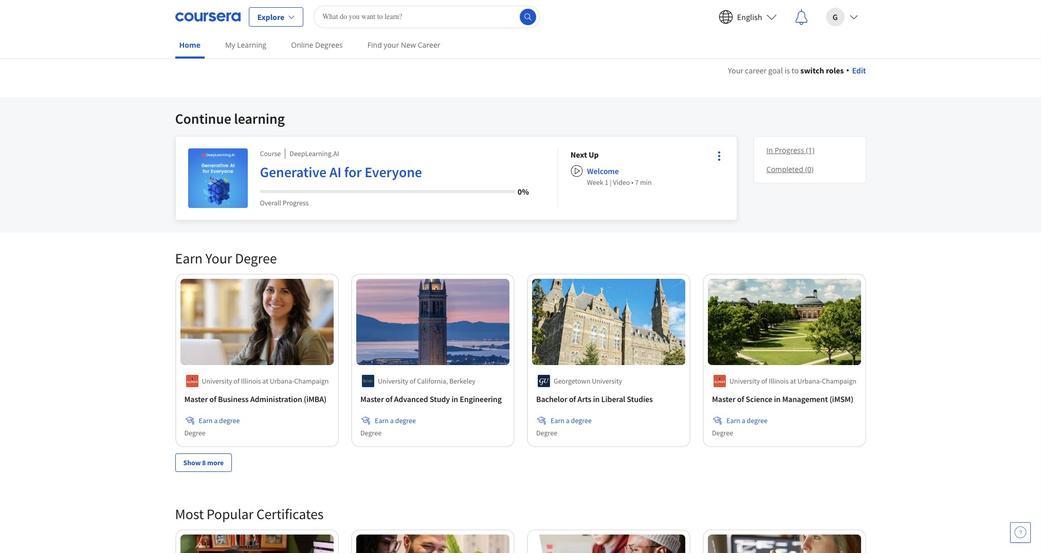 Task type: describe. For each thing, give the bounding box(es) containing it.
master for master of science in management (imsm)
[[712, 394, 735, 404]]

min
[[640, 178, 652, 187]]

1 in from the left
[[451, 394, 458, 404]]

to
[[792, 65, 799, 76]]

degree for business
[[219, 416, 240, 426]]

popular
[[207, 505, 254, 524]]

master of science in management (imsm) link
[[712, 393, 857, 405]]

welcome week 1 | video • 7 min
[[587, 166, 652, 187]]

of up business
[[234, 377, 240, 386]]

more option for generative ai for everyone image
[[712, 149, 726, 164]]

urbana- for management
[[797, 377, 822, 386]]

university of illinois at urbana-champaign for administration
[[202, 377, 329, 386]]

english button
[[710, 0, 785, 33]]

most popular certificates collection element
[[169, 489, 872, 554]]

1 horizontal spatial your
[[728, 65, 743, 76]]

earn for bachelor of arts in liberal studies
[[550, 416, 564, 426]]

0%
[[518, 187, 529, 197]]

find
[[368, 40, 382, 50]]

of up "science"
[[761, 377, 767, 386]]

•
[[631, 178, 634, 187]]

explore
[[257, 12, 284, 22]]

main content containing continue learning
[[0, 52, 1041, 554]]

university of illinois at urbana-champaign for in
[[729, 377, 856, 386]]

studies
[[627, 394, 653, 404]]

university of california, berkeley
[[378, 377, 475, 386]]

find your new career
[[368, 40, 440, 50]]

3 university from the left
[[592, 377, 622, 386]]

illinois for administration
[[241, 377, 261, 386]]

(imba)
[[304, 394, 327, 404]]

a for business
[[214, 416, 218, 426]]

california,
[[417, 377, 448, 386]]

of up advanced
[[409, 377, 415, 386]]

completed (0) link
[[762, 160, 857, 179]]

your career goal is to switch roles
[[728, 65, 844, 76]]

degree for science
[[747, 416, 767, 426]]

a for science
[[742, 416, 745, 426]]

degrees
[[315, 40, 343, 50]]

urbana- for (imba)
[[270, 377, 294, 386]]

master for master of advanced study in engineering
[[360, 394, 384, 404]]

a for advanced
[[390, 416, 394, 426]]

of left advanced
[[385, 394, 392, 404]]

advanced
[[394, 394, 428, 404]]

everyone
[[365, 163, 422, 182]]

georgetown university
[[554, 377, 622, 386]]

learning
[[237, 40, 266, 50]]

show
[[183, 458, 201, 468]]

completed
[[767, 165, 803, 174]]

business
[[218, 394, 249, 404]]

study
[[429, 394, 450, 404]]

week
[[587, 178, 603, 187]]

at for in
[[790, 377, 796, 386]]

generative ai for everyone
[[260, 163, 422, 182]]

in progress (1) link
[[762, 141, 857, 160]]

generative
[[260, 163, 327, 182]]

roles
[[826, 65, 844, 76]]

online degrees
[[291, 40, 343, 50]]

edit
[[852, 65, 866, 76]]

earn for master of business administration (imba)
[[199, 416, 213, 426]]

explore button
[[249, 7, 303, 26]]

bachelor of arts in liberal studies link
[[536, 393, 681, 405]]

deeplearning.ai
[[290, 149, 339, 158]]

master of advanced study in engineering
[[360, 394, 502, 404]]

in
[[767, 146, 773, 155]]

generative ai for everyone link
[[260, 163, 529, 186]]

g button
[[818, 0, 866, 33]]

8
[[202, 458, 206, 468]]

university for master of science in management (imsm)
[[729, 377, 760, 386]]

earn for master of advanced study in engineering
[[375, 416, 388, 426]]

online degrees link
[[287, 33, 347, 57]]

What do you want to learn? text field
[[314, 5, 540, 28]]

degree for arts
[[571, 416, 591, 426]]

up
[[589, 150, 599, 160]]

g
[[833, 12, 838, 22]]

university for master of advanced study in engineering
[[378, 377, 408, 386]]

georgetown
[[554, 377, 590, 386]]

edit button
[[847, 64, 866, 77]]

certificates
[[256, 505, 324, 524]]

your
[[384, 40, 399, 50]]

illinois for in
[[769, 377, 789, 386]]

continue
[[175, 110, 231, 128]]

master for master of business administration (imba)
[[184, 394, 208, 404]]

home link
[[175, 33, 205, 59]]

progress for in
[[775, 146, 804, 155]]

progress for overall
[[283, 198, 309, 208]]

ai
[[329, 163, 341, 182]]

at for administration
[[262, 377, 268, 386]]

overall progress
[[260, 198, 309, 208]]

for
[[344, 163, 362, 182]]

overall
[[260, 198, 281, 208]]

champaign for management
[[822, 377, 856, 386]]



Task type: locate. For each thing, give the bounding box(es) containing it.
earn a degree down arts
[[550, 416, 591, 426]]

1 a from the left
[[214, 416, 218, 426]]

main content
[[0, 52, 1041, 554]]

master left business
[[184, 394, 208, 404]]

3 degree from the left
[[571, 416, 591, 426]]

is
[[785, 65, 790, 76]]

learning
[[234, 110, 285, 128]]

master left "science"
[[712, 394, 735, 404]]

next
[[571, 150, 587, 160]]

master inside master of advanced study in engineering link
[[360, 394, 384, 404]]

1 earn a degree from the left
[[199, 416, 240, 426]]

1
[[605, 178, 608, 187]]

1 horizontal spatial champaign
[[822, 377, 856, 386]]

progress
[[775, 146, 804, 155], [283, 198, 309, 208]]

more
[[207, 458, 224, 468]]

in right study
[[451, 394, 458, 404]]

4 degree from the left
[[747, 416, 767, 426]]

2 in from the left
[[593, 394, 599, 404]]

0 horizontal spatial master
[[184, 394, 208, 404]]

in right arts
[[593, 394, 599, 404]]

1 at from the left
[[262, 377, 268, 386]]

0 vertical spatial your
[[728, 65, 743, 76]]

at up master of science in management (imsm) link
[[790, 377, 796, 386]]

1 illinois from the left
[[241, 377, 261, 386]]

my learning
[[225, 40, 266, 50]]

bachelor
[[536, 394, 567, 404]]

(imsm)
[[829, 394, 853, 404]]

champaign for (imba)
[[294, 377, 329, 386]]

a for arts
[[566, 416, 569, 426]]

1 horizontal spatial university of illinois at urbana-champaign
[[729, 377, 856, 386]]

liberal
[[601, 394, 625, 404]]

|
[[610, 178, 612, 187]]

switch
[[800, 65, 824, 76]]

master of business administration (imba)
[[184, 394, 327, 404]]

earn your degree collection element
[[169, 233, 872, 489]]

degree for master of science in management (imsm)
[[712, 429, 733, 438]]

champaign up (imsm)
[[822, 377, 856, 386]]

2 illinois from the left
[[769, 377, 789, 386]]

degree for master of advanced study in engineering
[[360, 429, 381, 438]]

2 at from the left
[[790, 377, 796, 386]]

show 8 more
[[183, 458, 224, 468]]

university for master of business administration (imba)
[[202, 377, 232, 386]]

a
[[214, 416, 218, 426], [390, 416, 394, 426], [566, 416, 569, 426], [742, 416, 745, 426]]

home
[[179, 40, 200, 50]]

progress inside 'link'
[[775, 146, 804, 155]]

earn a degree for science
[[726, 416, 767, 426]]

master of advanced study in engineering link
[[360, 393, 505, 405]]

progress up completed (0)
[[775, 146, 804, 155]]

master left advanced
[[360, 394, 384, 404]]

degree for master of business administration (imba)
[[184, 429, 205, 438]]

1 vertical spatial your
[[205, 249, 232, 268]]

university of illinois at urbana-champaign up master of business administration (imba) link
[[202, 377, 329, 386]]

goal
[[768, 65, 783, 76]]

arts
[[577, 394, 591, 404]]

my
[[225, 40, 235, 50]]

earn a degree for arts
[[550, 416, 591, 426]]

bachelor of arts in liberal studies
[[536, 394, 653, 404]]

coursera image
[[175, 8, 240, 25]]

at
[[262, 377, 268, 386], [790, 377, 796, 386]]

a down bachelor
[[566, 416, 569, 426]]

0 horizontal spatial university of illinois at urbana-champaign
[[202, 377, 329, 386]]

course
[[260, 149, 281, 158]]

a down master of advanced study in engineering
[[390, 416, 394, 426]]

1 champaign from the left
[[294, 377, 329, 386]]

online
[[291, 40, 313, 50]]

master inside master of business administration (imba) link
[[184, 394, 208, 404]]

illinois
[[241, 377, 261, 386], [769, 377, 789, 386]]

engineering
[[460, 394, 502, 404]]

in right "science"
[[774, 394, 780, 404]]

degree
[[219, 416, 240, 426], [395, 416, 416, 426], [571, 416, 591, 426], [747, 416, 767, 426]]

0 horizontal spatial champaign
[[294, 377, 329, 386]]

1 horizontal spatial illinois
[[769, 377, 789, 386]]

master of science in management (imsm)
[[712, 394, 853, 404]]

your
[[728, 65, 743, 76], [205, 249, 232, 268]]

champaign
[[294, 377, 329, 386], [822, 377, 856, 386]]

2 university from the left
[[378, 377, 408, 386]]

illinois up master of business administration (imba)
[[241, 377, 261, 386]]

of left "science"
[[737, 394, 744, 404]]

0 horizontal spatial illinois
[[241, 377, 261, 386]]

0 horizontal spatial urbana-
[[270, 377, 294, 386]]

completed (0)
[[767, 165, 814, 174]]

university up bachelor of arts in liberal studies link
[[592, 377, 622, 386]]

0 horizontal spatial at
[[262, 377, 268, 386]]

7
[[635, 178, 639, 187]]

berkeley
[[449, 377, 475, 386]]

(1)
[[806, 146, 815, 155]]

university
[[202, 377, 232, 386], [378, 377, 408, 386], [592, 377, 622, 386], [729, 377, 760, 386]]

a down master of science in management (imsm)
[[742, 416, 745, 426]]

3 earn a degree from the left
[[550, 416, 591, 426]]

2 horizontal spatial master
[[712, 394, 735, 404]]

degree down arts
[[571, 416, 591, 426]]

in progress (1)
[[767, 146, 815, 155]]

0 vertical spatial progress
[[775, 146, 804, 155]]

3 a from the left
[[566, 416, 569, 426]]

2 a from the left
[[390, 416, 394, 426]]

university up business
[[202, 377, 232, 386]]

my learning link
[[221, 33, 271, 57]]

a up the more
[[214, 416, 218, 426]]

degree down advanced
[[395, 416, 416, 426]]

4 earn a degree from the left
[[726, 416, 767, 426]]

in
[[451, 394, 458, 404], [593, 394, 599, 404], [774, 394, 780, 404]]

of
[[234, 377, 240, 386], [409, 377, 415, 386], [761, 377, 767, 386], [209, 394, 216, 404], [385, 394, 392, 404], [569, 394, 576, 404], [737, 394, 744, 404]]

1 university of illinois at urbana-champaign from the left
[[202, 377, 329, 386]]

degree for bachelor of arts in liberal studies
[[536, 429, 557, 438]]

4 a from the left
[[742, 416, 745, 426]]

career
[[418, 40, 440, 50]]

university up "science"
[[729, 377, 760, 386]]

earn your degree
[[175, 249, 277, 268]]

university of illinois at urbana-champaign
[[202, 377, 329, 386], [729, 377, 856, 386]]

degree for advanced
[[395, 416, 416, 426]]

1 master from the left
[[184, 394, 208, 404]]

at up master of business administration (imba) link
[[262, 377, 268, 386]]

1 urbana- from the left
[[270, 377, 294, 386]]

of left business
[[209, 394, 216, 404]]

degree
[[235, 249, 277, 268], [184, 429, 205, 438], [360, 429, 381, 438], [536, 429, 557, 438], [712, 429, 733, 438]]

new
[[401, 40, 416, 50]]

earn a degree down advanced
[[375, 416, 416, 426]]

1 vertical spatial progress
[[283, 198, 309, 208]]

master of business administration (imba) link
[[184, 393, 329, 405]]

in for master of science in management (imsm)
[[774, 394, 780, 404]]

video
[[613, 178, 630, 187]]

2 horizontal spatial in
[[774, 394, 780, 404]]

earn a degree for advanced
[[375, 416, 416, 426]]

earn a degree down "science"
[[726, 416, 767, 426]]

1 horizontal spatial urbana-
[[797, 377, 822, 386]]

progress right overall
[[283, 198, 309, 208]]

2 earn a degree from the left
[[375, 416, 416, 426]]

administration
[[250, 394, 302, 404]]

earn a degree down business
[[199, 416, 240, 426]]

illinois up master of science in management (imsm)
[[769, 377, 789, 386]]

1 horizontal spatial master
[[360, 394, 384, 404]]

earn for master of science in management (imsm)
[[726, 416, 740, 426]]

2 university of illinois at urbana-champaign from the left
[[729, 377, 856, 386]]

champaign up (imba)
[[294, 377, 329, 386]]

1 university from the left
[[202, 377, 232, 386]]

None search field
[[314, 5, 540, 28]]

2 degree from the left
[[395, 416, 416, 426]]

in for bachelor of arts in liberal studies
[[593, 394, 599, 404]]

university of illinois at urbana-champaign up master of science in management (imsm) link
[[729, 377, 856, 386]]

0 horizontal spatial in
[[451, 394, 458, 404]]

4 university from the left
[[729, 377, 760, 386]]

next up
[[571, 150, 599, 160]]

1 horizontal spatial progress
[[775, 146, 804, 155]]

most
[[175, 505, 204, 524]]

1 degree from the left
[[219, 416, 240, 426]]

management
[[782, 394, 828, 404]]

find your new career link
[[363, 33, 445, 57]]

3 master from the left
[[712, 394, 735, 404]]

university up advanced
[[378, 377, 408, 386]]

show 8 more button
[[175, 454, 232, 472]]

2 urbana- from the left
[[797, 377, 822, 386]]

science
[[746, 394, 772, 404]]

career
[[745, 65, 767, 76]]

welcome
[[587, 166, 619, 176]]

urbana- up administration
[[270, 377, 294, 386]]

continue learning
[[175, 110, 285, 128]]

master inside master of science in management (imsm) link
[[712, 394, 735, 404]]

2 champaign from the left
[[822, 377, 856, 386]]

(0)
[[805, 165, 814, 174]]

master
[[184, 394, 208, 404], [360, 394, 384, 404], [712, 394, 735, 404]]

2 master from the left
[[360, 394, 384, 404]]

degree down "science"
[[747, 416, 767, 426]]

0 horizontal spatial progress
[[283, 198, 309, 208]]

1 horizontal spatial in
[[593, 394, 599, 404]]

generative ai for everyone image
[[188, 149, 248, 208]]

earn a degree for business
[[199, 416, 240, 426]]

english
[[737, 12, 762, 22]]

help center image
[[1014, 527, 1027, 539]]

1 horizontal spatial at
[[790, 377, 796, 386]]

0 horizontal spatial your
[[205, 249, 232, 268]]

of left arts
[[569, 394, 576, 404]]

degree down business
[[219, 416, 240, 426]]

urbana- up management at the bottom right of the page
[[797, 377, 822, 386]]

3 in from the left
[[774, 394, 780, 404]]



Task type: vqa. For each thing, say whether or not it's contained in the screenshot.
Google image
no



